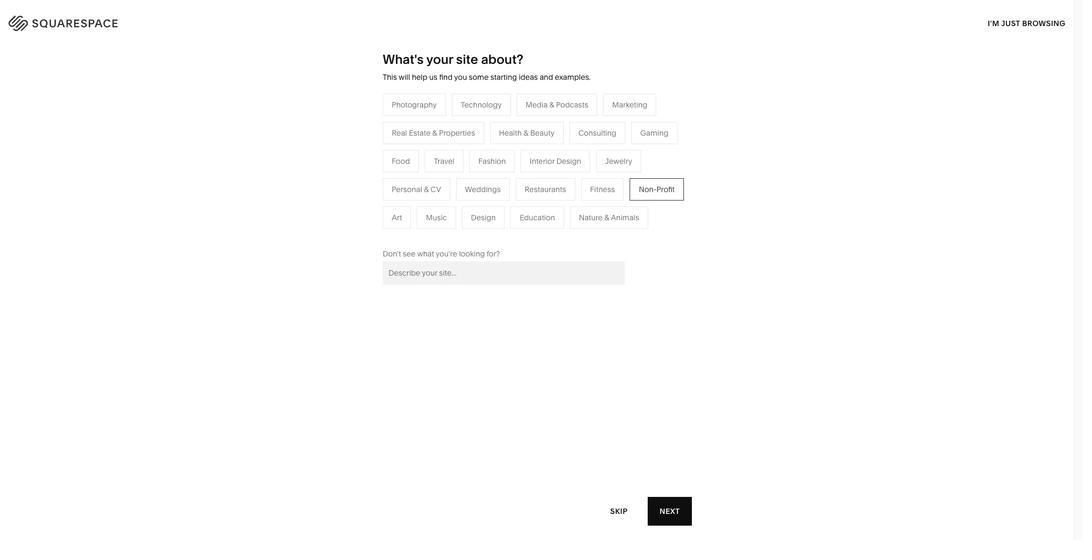 Task type: vqa. For each thing, say whether or not it's contained in the screenshot.
the Media in Media & Podcasts "RADIO"
no



Task type: describe. For each thing, give the bounding box(es) containing it.
Art radio
[[383, 206, 411, 229]]

interior
[[530, 156, 555, 166]]

health
[[499, 128, 522, 138]]

Health & Beauty radio
[[490, 122, 564, 144]]

degraw element
[[394, 364, 681, 540]]

1 horizontal spatial real
[[414, 228, 429, 237]]

1 vertical spatial weddings
[[414, 212, 450, 221]]

Travel radio
[[425, 150, 464, 172]]

community & non-profits link
[[302, 196, 401, 205]]

interior design
[[530, 156, 582, 166]]

consulting
[[579, 128, 617, 138]]

nature inside option
[[579, 213, 603, 222]]

Restaurants radio
[[516, 178, 575, 201]]

home
[[526, 148, 548, 157]]

non- inside 'option'
[[639, 185, 657, 194]]

profits
[[369, 196, 390, 205]]

fashion
[[479, 156, 506, 166]]

Technology radio
[[452, 94, 511, 116]]

fitness link
[[526, 180, 562, 189]]

home & decor link
[[526, 148, 588, 157]]

will
[[399, 72, 410, 82]]

photography
[[392, 100, 437, 110]]

1 vertical spatial non-
[[351, 196, 369, 205]]

log
[[1034, 16, 1051, 26]]

site
[[456, 52, 478, 67]]

Consulting radio
[[570, 122, 626, 144]]

personal & cv
[[392, 185, 441, 194]]

Music radio
[[417, 206, 456, 229]]

gaming
[[641, 128, 669, 138]]

music
[[426, 213, 447, 222]]

education
[[520, 213, 555, 222]]

don't
[[383, 249, 401, 259]]

1 vertical spatial estate
[[431, 228, 453, 237]]

travel down real estate & properties option
[[414, 148, 434, 157]]

Marketing radio
[[603, 94, 657, 116]]

Don't see what you're looking for? field
[[383, 261, 625, 285]]

see
[[403, 249, 416, 259]]

Nature & Animals radio
[[570, 206, 649, 229]]

Media & Podcasts radio
[[517, 94, 598, 116]]

design inside option
[[557, 156, 582, 166]]

Education radio
[[511, 206, 564, 229]]

skip
[[611, 507, 628, 516]]

real inside option
[[392, 128, 407, 138]]

Non-Profit radio
[[630, 178, 684, 201]]

examples.
[[555, 72, 591, 82]]

Jewelry radio
[[596, 150, 642, 172]]

non-profit
[[639, 185, 675, 194]]

i'm just browsing link
[[988, 9, 1066, 38]]

your
[[426, 52, 453, 67]]

Weddings radio
[[456, 178, 510, 201]]

jewelry
[[605, 156, 633, 166]]

Food radio
[[383, 150, 419, 172]]

events link
[[414, 196, 448, 205]]

media inside radio
[[526, 100, 548, 110]]

Fitness radio
[[581, 178, 624, 201]]

real estate & properties link
[[414, 228, 508, 237]]

in
[[1053, 16, 1061, 26]]

community
[[302, 196, 342, 205]]

art
[[392, 213, 402, 222]]

travel inside option
[[434, 156, 455, 166]]

0 vertical spatial restaurants
[[414, 164, 455, 173]]



Task type: locate. For each thing, give the bounding box(es) containing it.
fitness up 'nature & animals' option
[[590, 185, 615, 194]]

0 vertical spatial real
[[392, 128, 407, 138]]

next button
[[648, 497, 692, 526]]

media & podcasts
[[526, 100, 589, 110], [414, 180, 477, 189]]

starting
[[491, 72, 517, 82]]

1 vertical spatial nature
[[579, 213, 603, 222]]

help
[[412, 72, 428, 82]]

1 vertical spatial media
[[414, 180, 436, 189]]

0 vertical spatial weddings
[[465, 185, 501, 194]]

0 vertical spatial design
[[557, 156, 582, 166]]

some
[[469, 72, 489, 82]]

1 vertical spatial media & podcasts
[[414, 180, 477, 189]]

community & non-profits
[[302, 196, 390, 205]]

looking
[[459, 249, 485, 259]]

1 horizontal spatial estate
[[431, 228, 453, 237]]

real estate & properties inside option
[[392, 128, 475, 138]]

0 horizontal spatial podcasts
[[444, 180, 477, 189]]

0 horizontal spatial animals
[[558, 164, 586, 173]]

and
[[540, 72, 553, 82]]

0 horizontal spatial fitness
[[526, 180, 551, 189]]

skip button
[[599, 497, 640, 526]]

log             in
[[1034, 16, 1061, 26]]

Photography radio
[[383, 94, 446, 116]]

cv
[[431, 185, 441, 194]]

real estate & properties up you're
[[414, 228, 497, 237]]

weddings link
[[414, 212, 460, 221]]

Personal & CV radio
[[383, 178, 450, 201]]

0 horizontal spatial media & podcasts
[[414, 180, 477, 189]]

0 horizontal spatial nature
[[526, 164, 550, 173]]

podcasts inside radio
[[556, 100, 589, 110]]

what
[[417, 249, 434, 259]]

squarespace logo image
[[21, 13, 140, 30]]

nature & animals down fitness option
[[579, 213, 639, 222]]

0 vertical spatial estate
[[409, 128, 431, 138]]

media & podcasts inside radio
[[526, 100, 589, 110]]

nature & animals inside option
[[579, 213, 639, 222]]

don't see what you're looking for?
[[383, 249, 500, 259]]

0 vertical spatial animals
[[558, 164, 586, 173]]

1 horizontal spatial restaurants
[[525, 185, 566, 194]]

estate inside option
[[409, 128, 431, 138]]

beauty
[[530, 128, 555, 138]]

estate
[[409, 128, 431, 138], [431, 228, 453, 237]]

non- down jewelry 'option'
[[639, 185, 657, 194]]

0 horizontal spatial estate
[[409, 128, 431, 138]]

1 horizontal spatial non-
[[639, 185, 657, 194]]

find
[[439, 72, 453, 82]]

weddings up design radio
[[465, 185, 501, 194]]

restaurants inside option
[[525, 185, 566, 194]]

1 vertical spatial nature & animals
[[579, 213, 639, 222]]

nature & animals link
[[526, 164, 597, 173]]

0 horizontal spatial real
[[392, 128, 407, 138]]

nature & animals
[[526, 164, 586, 173], [579, 213, 639, 222]]

real estate & properties up travel link
[[392, 128, 475, 138]]

1 vertical spatial design
[[471, 213, 496, 222]]

0 vertical spatial podcasts
[[556, 100, 589, 110]]

podcasts right cv
[[444, 180, 477, 189]]

1 horizontal spatial media
[[526, 100, 548, 110]]

nature down home
[[526, 164, 550, 173]]

0 horizontal spatial design
[[471, 213, 496, 222]]

you're
[[436, 249, 457, 259]]

0 horizontal spatial media
[[414, 180, 436, 189]]

travel
[[414, 148, 434, 157], [434, 156, 455, 166]]

about?
[[481, 52, 524, 67]]

properties
[[439, 128, 475, 138], [461, 228, 497, 237]]

next
[[660, 507, 680, 516]]

1 horizontal spatial design
[[557, 156, 582, 166]]

1 vertical spatial properties
[[461, 228, 497, 237]]

0 horizontal spatial weddings
[[414, 212, 450, 221]]

this
[[383, 72, 397, 82]]

for?
[[487, 249, 500, 259]]

restaurants link
[[414, 164, 466, 173]]

podcasts
[[556, 100, 589, 110], [444, 180, 477, 189]]

decor
[[556, 148, 578, 157]]

i'm
[[988, 18, 1000, 28]]

estate up travel link
[[409, 128, 431, 138]]

travel link
[[414, 148, 445, 157]]

0 vertical spatial media & podcasts
[[526, 100, 589, 110]]

animals down fitness option
[[611, 213, 639, 222]]

browsing
[[1023, 18, 1066, 28]]

design
[[557, 156, 582, 166], [471, 213, 496, 222]]

1 horizontal spatial animals
[[611, 213, 639, 222]]

1 horizontal spatial media & podcasts
[[526, 100, 589, 110]]

properties inside option
[[439, 128, 475, 138]]

1 horizontal spatial fitness
[[590, 185, 615, 194]]

0 vertical spatial nature & animals
[[526, 164, 586, 173]]

media up beauty
[[526, 100, 548, 110]]

0 horizontal spatial non-
[[351, 196, 369, 205]]

Gaming radio
[[632, 122, 678, 144]]

nature
[[526, 164, 550, 173], [579, 213, 603, 222]]

media & podcasts link
[[414, 180, 487, 189]]

1 vertical spatial restaurants
[[525, 185, 566, 194]]

real
[[392, 128, 407, 138], [414, 228, 429, 237]]

real up the food radio
[[392, 128, 407, 138]]

0 vertical spatial properties
[[439, 128, 475, 138]]

non- right community
[[351, 196, 369, 205]]

1 vertical spatial real estate & properties
[[414, 228, 497, 237]]

what's
[[383, 52, 424, 67]]

nature & animals down home & decor link
[[526, 164, 586, 173]]

1 horizontal spatial nature
[[579, 213, 603, 222]]

restaurants
[[414, 164, 455, 173], [525, 185, 566, 194]]

1 vertical spatial animals
[[611, 213, 639, 222]]

restaurants down nature & animals 'link'
[[525, 185, 566, 194]]

travel up the media & podcasts link
[[434, 156, 455, 166]]

real down music
[[414, 228, 429, 237]]

0 vertical spatial nature
[[526, 164, 550, 173]]

design inside radio
[[471, 213, 496, 222]]

animals
[[558, 164, 586, 173], [611, 213, 639, 222]]

properties up looking
[[461, 228, 497, 237]]

degraw image
[[394, 364, 681, 540]]

restaurants down travel link
[[414, 164, 455, 173]]

personal
[[392, 185, 422, 194]]

media & podcasts down the restaurants link
[[414, 180, 477, 189]]

media up events
[[414, 180, 436, 189]]

what's your site about? this will help us find you some starting ideas and examples.
[[383, 52, 591, 82]]

health & beauty
[[499, 128, 555, 138]]

profit
[[657, 185, 675, 194]]

ideas
[[519, 72, 538, 82]]

1 horizontal spatial podcasts
[[556, 100, 589, 110]]

0 vertical spatial non-
[[639, 185, 657, 194]]

us
[[429, 72, 438, 82]]

weddings
[[465, 185, 501, 194], [414, 212, 450, 221]]

Real Estate & Properties radio
[[383, 122, 484, 144]]

Design radio
[[462, 206, 505, 229]]

podcasts down examples.
[[556, 100, 589, 110]]

non-
[[639, 185, 657, 194], [351, 196, 369, 205]]

squarespace logo link
[[21, 13, 229, 30]]

fitness inside option
[[590, 185, 615, 194]]

0 horizontal spatial restaurants
[[414, 164, 455, 173]]

0 vertical spatial media
[[526, 100, 548, 110]]

1 vertical spatial real
[[414, 228, 429, 237]]

Interior Design radio
[[521, 150, 591, 172]]

marketing
[[612, 100, 648, 110]]

media & podcasts down and
[[526, 100, 589, 110]]

technology
[[461, 100, 502, 110]]

estate down music
[[431, 228, 453, 237]]

log             in link
[[1034, 16, 1061, 26]]

you
[[454, 72, 467, 82]]

media
[[526, 100, 548, 110], [414, 180, 436, 189]]

food
[[392, 156, 410, 166]]

home & decor
[[526, 148, 578, 157]]

1 vertical spatial podcasts
[[444, 180, 477, 189]]

animals down "decor"
[[558, 164, 586, 173]]

properties up 'travel' option
[[439, 128, 475, 138]]

real estate & properties
[[392, 128, 475, 138], [414, 228, 497, 237]]

animals inside option
[[611, 213, 639, 222]]

0 vertical spatial real estate & properties
[[392, 128, 475, 138]]

fitness
[[526, 180, 551, 189], [590, 185, 615, 194]]

Fashion radio
[[470, 150, 515, 172]]

&
[[550, 100, 555, 110], [433, 128, 437, 138], [524, 128, 529, 138], [550, 148, 554, 157], [552, 164, 557, 173], [438, 180, 443, 189], [424, 185, 429, 194], [344, 196, 349, 205], [605, 213, 610, 222], [455, 228, 459, 237]]

i'm just browsing
[[988, 18, 1066, 28]]

just
[[1002, 18, 1021, 28]]

fitness down 'interior'
[[526, 180, 551, 189]]

weddings down events link
[[414, 212, 450, 221]]

weddings inside option
[[465, 185, 501, 194]]

nature down fitness option
[[579, 213, 603, 222]]

events
[[414, 196, 437, 205]]

1 horizontal spatial weddings
[[465, 185, 501, 194]]



